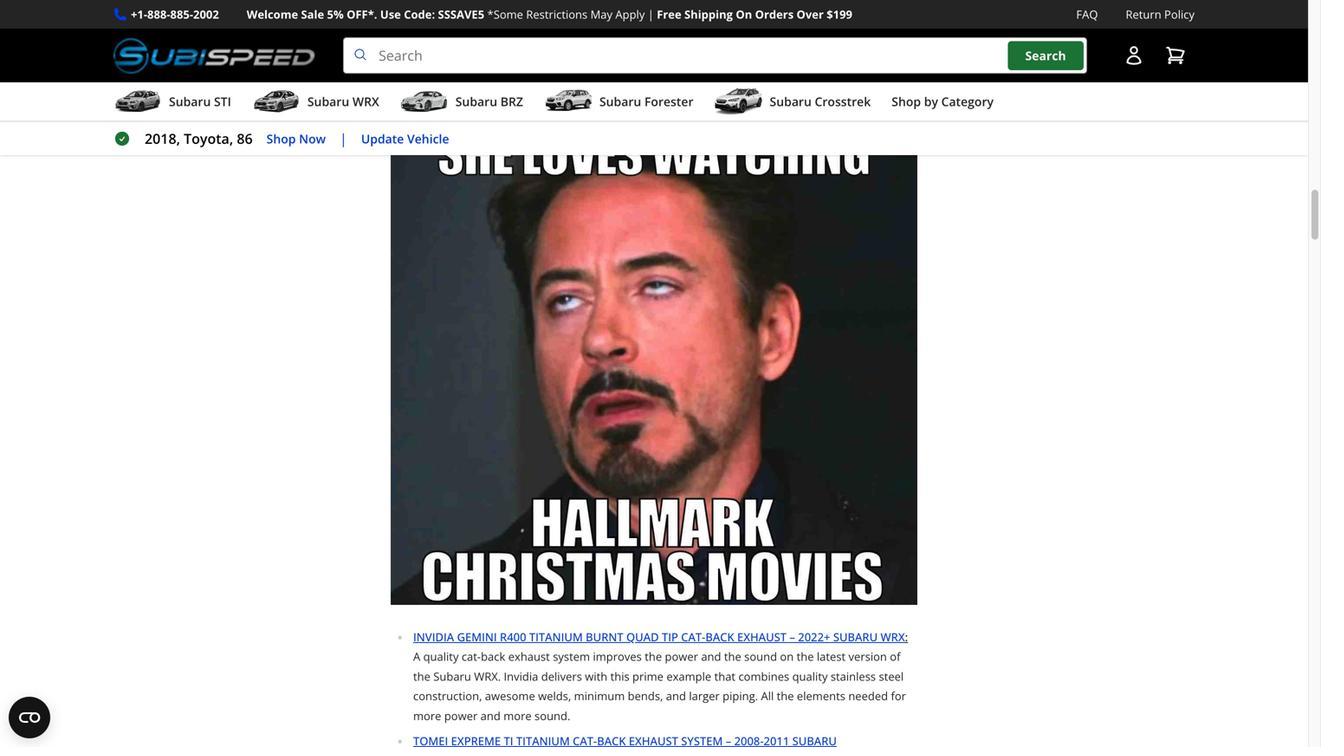 Task type: locate. For each thing, give the bounding box(es) containing it.
subaru for subaru brz
[[456, 93, 498, 110]]

subaru right "a subaru crosstrek thumbnail image" on the top of the page
[[770, 93, 812, 110]]

|
[[648, 7, 654, 22], [340, 129, 347, 148]]

wrx
[[353, 93, 379, 110], [881, 629, 905, 645]]

by
[[925, 93, 939, 110]]

exhaust up the sound
[[738, 629, 787, 645]]

1 horizontal spatial power
[[665, 649, 699, 664]]

2 vertical spatial and
[[481, 708, 501, 724]]

all
[[761, 688, 774, 704]]

exhaust up the movies
[[391, 18, 441, 33]]

back
[[481, 649, 506, 664]]

0 horizontal spatial exhaust
[[391, 18, 441, 33]]

0 vertical spatial wrx
[[353, 93, 379, 110]]

forester
[[645, 93, 694, 110]]

and down back
[[702, 649, 722, 664]]

more down awesome
[[504, 708, 532, 724]]

0 vertical spatial quality
[[424, 649, 459, 664]]

shop now link
[[267, 129, 326, 149]]

2018, toyota, 86
[[145, 129, 253, 148]]

0 horizontal spatial shop
[[267, 130, 296, 147]]

category
[[942, 93, 994, 110]]

search input field
[[343, 37, 1088, 74]]

apply
[[616, 7, 645, 22]]

power up example
[[665, 649, 699, 664]]

search button
[[1009, 41, 1084, 70]]

over
[[797, 7, 824, 22]]

more down construction,
[[413, 708, 442, 724]]

0 vertical spatial |
[[648, 7, 654, 22]]

subaru left sti
[[169, 93, 211, 110]]

0 vertical spatial shop
[[892, 93, 921, 110]]

shop left now
[[267, 130, 296, 147]]

on
[[780, 649, 794, 664]]

a subaru sti thumbnail image image
[[114, 89, 162, 115]]

exhaust inside "invidia gemini r400 titanium burnt quad tip cat-back exhaust – 2022+ subaru wrx : a quality cat-back exhaust system improves the power and the sound on the latest version of the subaru wrx. invidia delivers with this prime example that combines quality stainless steel construction, awesome welds, minimum bends, and larger piping. all the elements needed for more power and more sound."
[[738, 629, 787, 645]]

1 horizontal spatial exhaust
[[738, 629, 787, 645]]

0 horizontal spatial and
[[481, 708, 501, 724]]

invidia gemini r400 titanium burnt quad tip cat-back exhaust – 2022+ subaru wrx : a quality cat-back exhaust system improves the power and the sound on the latest version of the subaru wrx. invidia delivers with this prime example that combines quality stainless steel construction, awesome welds, minimum bends, and larger piping. all the elements needed for more power and more sound.
[[413, 629, 909, 724]]

1 vertical spatial power
[[445, 708, 478, 724]]

with
[[585, 669, 608, 684]]

1 horizontal spatial and
[[666, 688, 686, 704]]

0 horizontal spatial more
[[413, 708, 442, 724]]

bends,
[[628, 688, 663, 704]]

wrx up of in the bottom of the page
[[881, 629, 905, 645]]

0 vertical spatial and
[[702, 649, 722, 664]]

wrx up update
[[353, 93, 379, 110]]

subaru left brz
[[456, 93, 498, 110]]

sound
[[745, 649, 778, 664]]

and down example
[[666, 688, 686, 704]]

awesome
[[485, 688, 535, 704]]

return policy
[[1126, 7, 1195, 22]]

shop by category button
[[892, 86, 994, 121]]

2 more from the left
[[504, 708, 532, 724]]

5%
[[327, 7, 344, 22]]

now
[[299, 130, 326, 147]]

1 vertical spatial quality
[[793, 669, 828, 684]]

2018,
[[145, 129, 180, 148]]

construction,
[[413, 688, 482, 704]]

0 horizontal spatial |
[[340, 129, 347, 148]]

a subaru brz thumbnail image image
[[400, 89, 449, 115]]

2022+
[[799, 629, 831, 645]]

885-
[[170, 7, 193, 22]]

1 horizontal spatial shop
[[892, 93, 921, 110]]

hallmark
[[753, 18, 814, 33]]

welds,
[[538, 688, 571, 704]]

subaru brz button
[[400, 86, 524, 121]]

a subaru crosstrek thumbnail image image
[[715, 89, 763, 115]]

piping.
[[723, 688, 759, 704]]

use
[[380, 7, 401, 22]]

0 vertical spatial power
[[665, 649, 699, 664]]

| right now
[[340, 129, 347, 148]]

1 vertical spatial wrx
[[881, 629, 905, 645]]

0 horizontal spatial wrx
[[353, 93, 379, 110]]

subaru wrx
[[308, 93, 379, 110]]

update vehicle
[[361, 130, 449, 147]]

1 horizontal spatial more
[[504, 708, 532, 724]]

exhaust
[[509, 649, 550, 664]]

exhaust modifications that drown out those unrealistic hallmark christmas movies
[[391, 18, 879, 53]]

1 vertical spatial shop
[[267, 130, 296, 147]]

2 horizontal spatial and
[[702, 649, 722, 664]]

+1-888-885-2002 link
[[131, 5, 219, 24]]

subaru for subaru sti
[[169, 93, 211, 110]]

and down awesome
[[481, 708, 501, 724]]

shop
[[892, 93, 921, 110], [267, 130, 296, 147]]

2002
[[193, 7, 219, 22]]

1 vertical spatial exhaust
[[738, 629, 787, 645]]

subaru
[[834, 629, 878, 645]]

return policy link
[[1126, 5, 1195, 24]]

invidia
[[413, 629, 454, 645]]

of
[[890, 649, 901, 664]]

restrictions
[[526, 7, 588, 22]]

r400
[[500, 629, 527, 645]]

shop left by
[[892, 93, 921, 110]]

subaru left forester
[[600, 93, 642, 110]]

titanium
[[529, 629, 583, 645]]

1 vertical spatial and
[[666, 688, 686, 704]]

power down construction,
[[445, 708, 478, 724]]

and
[[702, 649, 722, 664], [666, 688, 686, 704], [481, 708, 501, 724]]

0 vertical spatial exhaust
[[391, 18, 441, 33]]

may
[[591, 7, 613, 22]]

return
[[1126, 7, 1162, 22]]

subaru inside "invidia gemini r400 titanium burnt quad tip cat-back exhaust – 2022+ subaru wrx : a quality cat-back exhaust system improves the power and the sound on the latest version of the subaru wrx. invidia delivers with this prime example that combines quality stainless steel construction, awesome welds, minimum bends, and larger piping. all the elements needed for more power and more sound."
[[434, 669, 471, 684]]

shop inside dropdown button
[[892, 93, 921, 110]]

86
[[237, 129, 253, 148]]

quality up elements
[[793, 669, 828, 684]]

1 horizontal spatial wrx
[[881, 629, 905, 645]]

policy
[[1165, 7, 1195, 22]]

subaru up construction,
[[434, 669, 471, 684]]

0 horizontal spatial power
[[445, 708, 478, 724]]

| left free
[[648, 7, 654, 22]]

subaru crosstrek
[[770, 93, 871, 110]]

tip
[[662, 629, 679, 645]]

exhaust
[[391, 18, 441, 33], [738, 629, 787, 645]]

subaru inside 'dropdown button'
[[600, 93, 642, 110]]

for
[[891, 688, 907, 704]]

quality down invidia
[[424, 649, 459, 664]]

subaru up now
[[308, 93, 350, 110]]

unrealistic
[[679, 18, 750, 33]]

modifications
[[444, 18, 533, 33]]

a
[[413, 649, 421, 664]]

off*.
[[347, 7, 377, 22]]

combines
[[739, 669, 790, 684]]

more
[[413, 708, 442, 724], [504, 708, 532, 724]]

prime
[[633, 669, 664, 684]]



Task type: describe. For each thing, give the bounding box(es) containing it.
0 horizontal spatial quality
[[424, 649, 459, 664]]

1 horizontal spatial quality
[[793, 669, 828, 684]]

–
[[790, 629, 796, 645]]

vehicle
[[407, 130, 449, 147]]

christmas
[[817, 18, 879, 33]]

button image
[[1124, 45, 1145, 66]]

sound.
[[535, 708, 571, 724]]

shop for shop by category
[[892, 93, 921, 110]]

update vehicle button
[[361, 129, 449, 149]]

shop now
[[267, 130, 326, 147]]

invidia gemini r400 titanium burnt quad tip cat-back exhaust – 2022+ subaru wrx link
[[413, 629, 905, 645]]

shop for shop now
[[267, 130, 296, 147]]

the right 'on'
[[797, 649, 814, 664]]

subaru forester
[[600, 93, 694, 110]]

crosstrek
[[815, 93, 871, 110]]

subaru wrx button
[[252, 86, 379, 121]]

system
[[553, 649, 590, 664]]

shop by category
[[892, 93, 994, 110]]

+1-888-885-2002
[[131, 7, 219, 22]]

the up prime
[[645, 649, 662, 664]]

movies
[[391, 37, 433, 53]]

out
[[614, 18, 637, 33]]

version
[[849, 649, 888, 664]]

the right "all"
[[777, 688, 794, 704]]

subispeed logo image
[[114, 37, 316, 74]]

search
[[1026, 47, 1067, 64]]

code:
[[404, 7, 435, 22]]

open widget image
[[9, 697, 50, 739]]

$199
[[827, 7, 853, 22]]

example
[[667, 669, 712, 684]]

on
[[736, 7, 753, 22]]

that
[[536, 18, 564, 33]]

subaru for subaru crosstrek
[[770, 93, 812, 110]]

subaru for subaru wrx
[[308, 93, 350, 110]]

needed
[[849, 688, 889, 704]]

:
[[905, 629, 909, 645]]

subaru brz
[[456, 93, 524, 110]]

elements
[[797, 688, 846, 704]]

the up that
[[725, 649, 742, 664]]

a subaru forester thumbnail image image
[[544, 89, 593, 115]]

orders
[[756, 7, 794, 22]]

toyota,
[[184, 129, 233, 148]]

back
[[706, 629, 735, 645]]

cat-
[[682, 629, 706, 645]]

subaru crosstrek button
[[715, 86, 871, 121]]

1 more from the left
[[413, 708, 442, 724]]

sale
[[301, 7, 324, 22]]

exhaust inside exhaust modifications that drown out those unrealistic hallmark christmas movies
[[391, 18, 441, 33]]

gemini
[[457, 629, 497, 645]]

faq
[[1077, 7, 1099, 22]]

that
[[715, 669, 736, 684]]

those
[[640, 18, 677, 33]]

free
[[657, 7, 682, 22]]

invidia
[[504, 669, 539, 684]]

subaru sti button
[[114, 86, 231, 121]]

welcome
[[247, 7, 298, 22]]

1 horizontal spatial |
[[648, 7, 654, 22]]

this
[[611, 669, 630, 684]]

1 vertical spatial |
[[340, 129, 347, 148]]

update
[[361, 130, 404, 147]]

brz
[[501, 93, 524, 110]]

sssave5
[[438, 7, 485, 22]]

steel
[[879, 669, 904, 684]]

wrx inside dropdown button
[[353, 93, 379, 110]]

stainless
[[831, 669, 876, 684]]

cat-
[[462, 649, 481, 664]]

sti
[[214, 93, 231, 110]]

888-
[[147, 7, 170, 22]]

subaru for subaru forester
[[600, 93, 642, 110]]

subaru forester button
[[544, 86, 694, 121]]

the down a
[[413, 669, 431, 684]]

a subaru wrx thumbnail image image
[[252, 89, 301, 115]]

welcome sale 5% off*. use code: sssave5 *some restrictions may apply | free shipping on orders over $199
[[247, 7, 853, 22]]

*some
[[488, 7, 524, 22]]

+1-
[[131, 7, 147, 22]]

wrx inside "invidia gemini r400 titanium burnt quad tip cat-back exhaust – 2022+ subaru wrx : a quality cat-back exhaust system improves the power and the sound on the latest version of the subaru wrx. invidia delivers with this prime example that combines quality stainless steel construction, awesome welds, minimum bends, and larger piping. all the elements needed for more power and more sound."
[[881, 629, 905, 645]]

latest
[[817, 649, 846, 664]]

delivers
[[542, 669, 582, 684]]

shipping
[[685, 7, 733, 22]]

quad
[[627, 629, 659, 645]]

drown
[[567, 18, 611, 33]]

larger
[[689, 688, 720, 704]]

burnt
[[586, 629, 624, 645]]

minimum
[[574, 688, 625, 704]]



Task type: vqa. For each thing, say whether or not it's contained in the screenshot.
A Subaru Sti Thumbnail Image
yes



